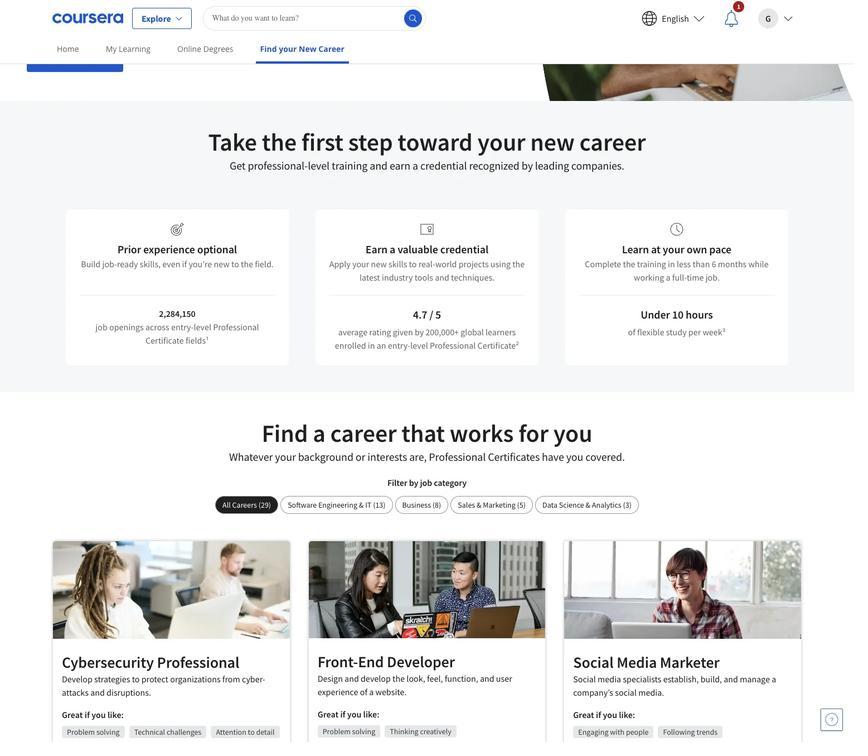 Task type: vqa. For each thing, say whether or not it's contained in the screenshot.
places
no



Task type: describe. For each thing, give the bounding box(es) containing it.
covered.
[[586, 450, 626, 464]]

4.7 / 5 average rating given by 200,000+ global learners enrolled in an entry-level professional certificate²
[[335, 307, 520, 351]]

you right the have
[[567, 450, 584, 464]]

job.
[[706, 272, 720, 283]]

careers for all
[[232, 500, 257, 510]]

1 social from the top
[[574, 652, 614, 672]]

whatever
[[229, 450, 273, 464]]

software
[[288, 500, 317, 510]]

thinking creatively
[[390, 726, 452, 737]]

Business (8) button
[[395, 496, 449, 514]]

great if you like: for front-
[[318, 709, 380, 720]]

job inside the 2,284,150 job openings across entry-level professional certificate fields¹
[[96, 321, 108, 333]]

learn
[[623, 242, 650, 256]]

your inside earn a valuable credential apply your new skills to real-world projects using the latest industry tools and techniques.
[[353, 258, 370, 270]]

g button
[[750, 0, 802, 36]]

hours
[[686, 307, 714, 321]]

professional inside cybersecurity professional develop strategies to protect organizations from cyber- attacks and disruptions.
[[157, 652, 240, 672]]

2,284,150 job openings across entry-level professional certificate fields¹
[[96, 308, 259, 346]]

rating
[[370, 326, 391, 338]]

fields¹
[[186, 335, 209, 346]]

Sales & Marketing (5) button
[[451, 496, 534, 514]]

leading
[[536, 158, 570, 172]]

filter
[[388, 477, 408, 488]]

job-
[[102, 258, 117, 270]]

take
[[208, 127, 257, 157]]

option group containing all careers (29)
[[215, 496, 640, 514]]

7-
[[27, 20, 34, 31]]

you for social media marketer
[[604, 709, 618, 720]]

1 horizontal spatial at
[[293, 20, 301, 31]]

prior experience optional build job-ready skills, even if you're new to the field.
[[81, 242, 274, 270]]

credential inside the take the first step toward your new career get professional-level training and earn a credential recognized by leading companies.
[[421, 158, 467, 172]]

all careers (29)
[[223, 500, 271, 510]]

explore button
[[132, 8, 192, 29]]

feel,
[[427, 673, 443, 684]]

social media marketer image
[[565, 541, 802, 639]]

1
[[738, 2, 741, 10]]

if inside prior experience optional build job-ready skills, even if you're new to the field.
[[182, 258, 187, 270]]

great if you like: for cybersecurity
[[62, 709, 124, 720]]

complete
[[586, 258, 622, 270]]

professional inside '4.7 / 5 average rating given by 200,000+ global learners enrolled in an entry-level professional certificate²'
[[430, 340, 476, 351]]

media
[[617, 652, 658, 672]]

optional
[[197, 242, 237, 256]]

great for front-end developer
[[318, 709, 339, 720]]

under
[[641, 307, 671, 321]]

4.7
[[413, 307, 428, 321]]

0 horizontal spatial 6
[[256, 20, 260, 31]]

engineering
[[319, 500, 358, 510]]

in inside learn at your own pace complete the training in less than 6 months while working a full-time job.
[[669, 258, 676, 270]]

first
[[302, 127, 344, 157]]

challenges
[[167, 727, 202, 737]]

a inside learn at your own pace complete the training in less than 6 months while working a full-time job.
[[667, 272, 671, 283]]

sales
[[458, 500, 476, 510]]

day
[[34, 20, 48, 31]]

to inside cybersecurity professional develop strategies to protect organizations from cyber- attacks and disruptions.
[[132, 674, 140, 685]]

Data Science & Analytics (3) button
[[536, 496, 640, 514]]

website.
[[376, 686, 407, 697]]

6 inside learn at your own pace complete the training in less than 6 months while working a full-time job.
[[712, 258, 717, 270]]

level inside the take the first step toward your new career get professional-level training and earn a credential recognized by leading companies.
[[308, 158, 330, 172]]

learn at your own pace complete the training in less than 6 months while working a full-time job.
[[586, 242, 769, 283]]

problem solving for developer
[[323, 726, 376, 737]]

following
[[664, 727, 696, 737]]

following trends
[[664, 727, 718, 737]]

your left new
[[279, 44, 297, 54]]

thinking
[[390, 726, 419, 737]]

(3)
[[624, 500, 632, 510]]

people
[[627, 727, 649, 737]]

and inside earn a valuable credential apply your new skills to real-world projects using the latest industry tools and techniques.
[[435, 272, 450, 283]]

at inside learn at your own pace complete the training in less than 6 months while working a full-time job.
[[652, 242, 661, 256]]

per for free
[[159, 20, 171, 31]]

great for cybersecurity professional
[[62, 709, 83, 720]]

protect
[[142, 674, 169, 685]]

pace inside learn at your own pace complete the training in less than 6 months while working a full-time job.
[[710, 242, 732, 256]]

for
[[519, 418, 549, 449]]

industry
[[382, 272, 413, 283]]

1 vertical spatial job
[[420, 477, 433, 488]]

like: for develop
[[108, 709, 124, 720]]

technical
[[134, 727, 165, 737]]

5
[[436, 307, 442, 321]]

problem solving for develop
[[67, 727, 120, 737]]

new for apply
[[371, 258, 387, 270]]

home
[[57, 44, 79, 54]]

your inside find a career that works for you whatever your background or interests are, professional certificates have you covered.
[[275, 450, 296, 464]]

professional-
[[248, 158, 308, 172]]

degrees
[[204, 44, 234, 54]]

sales & marketing (5)
[[458, 500, 526, 510]]

(29)
[[259, 500, 271, 510]]

in inside '4.7 / 5 average rating given by 200,000+ global learners enrolled in an entry-level professional certificate²'
[[368, 340, 375, 351]]

with
[[611, 727, 625, 737]]

solving for developer
[[352, 726, 376, 737]]

level inside the 2,284,150 job openings across entry-level professional certificate fields¹
[[194, 321, 211, 333]]

or
[[356, 450, 366, 464]]

all
[[223, 500, 231, 510]]

toward
[[398, 127, 473, 157]]

2 social from the top
[[574, 673, 597, 684]]

find a career that works for you whatever your background or interests are, professional certificates have you covered.
[[229, 418, 626, 464]]

given
[[393, 326, 413, 338]]

openings
[[109, 321, 144, 333]]

develop
[[361, 673, 391, 684]]

experience inside prior experience optional build job-ready skills, even if you're new to the field.
[[143, 242, 195, 256]]

you for front-end developer
[[348, 709, 362, 720]]

filter by job category
[[388, 477, 467, 488]]

All Careers (29) button
[[215, 496, 279, 514]]

professional inside the 2,284,150 job openings across entry-level professional certificate fields¹
[[213, 321, 259, 333]]

science
[[560, 500, 585, 510]]

the inside prior experience optional build job-ready skills, even if you're new to the field.
[[241, 258, 253, 270]]

full-
[[673, 272, 687, 283]]

trends
[[697, 727, 718, 737]]

technical challenges
[[134, 727, 202, 737]]

business
[[403, 500, 431, 510]]

by inside '4.7 / 5 average rating given by 200,000+ global learners enrolled in an entry-level professional certificate²'
[[415, 326, 424, 338]]

real-
[[419, 258, 436, 270]]

online degrees
[[177, 44, 234, 54]]

if for social media marketer
[[597, 709, 602, 720]]

media
[[598, 673, 622, 684]]

2 & from the left
[[477, 500, 482, 510]]

0 horizontal spatial than
[[237, 20, 254, 31]]

data
[[543, 500, 558, 510]]

are,
[[410, 450, 427, 464]]

marketer
[[661, 652, 720, 672]]

look,
[[407, 673, 426, 684]]

skills
[[389, 258, 408, 270]]

the inside earn a valuable credential apply your new skills to real-world projects using the latest industry tools and techniques.
[[513, 258, 525, 270]]

learners
[[486, 326, 516, 338]]

of inside 'under 10 hours of flexible study per week³'
[[629, 326, 636, 338]]

even
[[163, 258, 180, 270]]

cybersecurity professional develop strategies to protect organizations from cyber- attacks and disruptions.
[[62, 652, 266, 698]]

to left detail
[[248, 727, 255, 737]]

0 horizontal spatial pace
[[339, 20, 357, 31]]

per for hours
[[689, 326, 702, 338]]

like: for developer
[[364, 709, 380, 720]]

cybersecurity
[[62, 652, 154, 672]]

ready
[[117, 258, 138, 270]]

a inside earn a valuable credential apply your new skills to real-world projects using the latest industry tools and techniques.
[[390, 242, 396, 256]]

detail
[[256, 727, 275, 737]]

experience inside front-end developer design and develop the look, feel, function, and user experience of a website.
[[318, 686, 359, 697]]

entry- inside '4.7 / 5 average rating given by 200,000+ global learners enrolled in an entry-level professional certificate²'
[[388, 340, 411, 351]]

online
[[177, 44, 201, 54]]

flexible
[[638, 326, 665, 338]]

entry- inside the 2,284,150 job openings across entry-level professional certificate fields¹
[[171, 321, 194, 333]]

a inside find a career that works for you whatever your background or interests are, professional certificates have you covered.
[[313, 418, 326, 449]]

explore careers link
[[27, 45, 123, 72]]



Task type: locate. For each thing, give the bounding box(es) containing it.
of inside front-end developer design and develop the look, feel, function, and user experience of a website.
[[360, 686, 368, 697]]

& for data science & analytics (3)
[[586, 500, 591, 510]]

own inside learn at your own pace complete the training in less than 6 months while working a full-time job.
[[687, 242, 708, 256]]

0 vertical spatial per
[[159, 20, 171, 31]]

0 horizontal spatial job
[[96, 321, 108, 333]]

entry- down given
[[388, 340, 411, 351]]

find your new career link
[[256, 36, 349, 64]]

and right "build,"
[[725, 673, 739, 684]]

experience down design
[[318, 686, 359, 697]]

0 vertical spatial credential
[[421, 158, 467, 172]]

career up or
[[331, 418, 397, 449]]

new up leading on the top of the page
[[531, 127, 575, 157]]

cyber-
[[242, 674, 266, 685]]

the inside learn at your own pace complete the training in less than 6 months while working a full-time job.
[[624, 258, 636, 270]]

build
[[81, 258, 101, 270]]

my learning link
[[101, 36, 155, 61]]

great if you like: down "attacks"
[[62, 709, 124, 720]]

months
[[262, 20, 291, 31], [719, 258, 747, 270]]

0 vertical spatial training
[[332, 158, 368, 172]]

careers left my
[[76, 53, 105, 64]]

months up find your new career
[[262, 20, 291, 31]]

2 vertical spatial level
[[411, 340, 428, 351]]

great if you like: for social
[[574, 709, 636, 720]]

if for cybersecurity professional
[[85, 709, 90, 720]]

while
[[749, 258, 769, 270]]

solving left technical
[[96, 727, 120, 737]]

training inside learn at your own pace complete the training in less than 6 months while working a full-time job.
[[638, 258, 667, 270]]

level down given
[[411, 340, 428, 351]]

in left an
[[368, 340, 375, 351]]

your up new
[[302, 20, 320, 31]]

across
[[146, 321, 170, 333]]

explore inside dropdown button
[[142, 13, 171, 24]]

new inside prior experience optional build job-ready skills, even if you're new to the field.
[[214, 258, 230, 270]]

by right filter
[[409, 477, 419, 488]]

than right month | less
[[237, 20, 254, 31]]

to down optional at the left
[[232, 258, 239, 270]]

entry- down 2,284,150
[[171, 321, 194, 333]]

if down "attacks"
[[85, 709, 90, 720]]

1 horizontal spatial like:
[[364, 709, 380, 720]]

0 vertical spatial by
[[522, 158, 533, 172]]

0 vertical spatial level
[[308, 158, 330, 172]]

1 horizontal spatial problem solving
[[323, 726, 376, 737]]

you up the have
[[554, 418, 593, 449]]

if up engaging
[[597, 709, 602, 720]]

1 horizontal spatial new
[[371, 258, 387, 270]]

0 horizontal spatial own
[[321, 20, 338, 31]]

end
[[358, 652, 384, 672]]

at up find your new career
[[293, 20, 301, 31]]

1 horizontal spatial problem
[[323, 726, 351, 737]]

your inside learn at your own pace complete the training in less than 6 months while working a full-time job.
[[663, 242, 685, 256]]

1 horizontal spatial experience
[[318, 686, 359, 697]]

0 horizontal spatial explore
[[45, 53, 74, 64]]

pace up 'career'
[[339, 20, 357, 31]]

0 horizontal spatial great if you like:
[[62, 709, 124, 720]]

job up "business (8)" in the bottom of the page
[[420, 477, 433, 488]]

explore up learning
[[142, 13, 171, 24]]

& left it
[[359, 500, 364, 510]]

you for cybersecurity professional
[[92, 709, 106, 720]]

from
[[223, 674, 240, 685]]

6 up find your new career
[[256, 20, 260, 31]]

credential down toward
[[421, 158, 467, 172]]

get
[[230, 158, 246, 172]]

the
[[262, 127, 297, 157], [241, 258, 253, 270], [513, 258, 525, 270], [624, 258, 636, 270], [393, 673, 405, 684]]

1 horizontal spatial 6
[[712, 258, 717, 270]]

problem for front-end developer
[[323, 726, 351, 737]]

front-end developer design and develop the look, feel, function, and user experience of a website.
[[318, 652, 513, 697]]

(8)
[[433, 500, 442, 510]]

1 vertical spatial level
[[194, 321, 211, 333]]

$49
[[143, 20, 157, 31]]

than
[[237, 20, 254, 31], [693, 258, 711, 270]]

0 vertical spatial find
[[260, 44, 277, 54]]

find
[[260, 44, 277, 54], [262, 418, 308, 449]]

professional
[[213, 321, 259, 333], [430, 340, 476, 351], [429, 450, 486, 464], [157, 652, 240, 672]]

level down first
[[308, 158, 330, 172]]

g
[[766, 13, 772, 24]]

per inside 'under 10 hours of flexible study per week³'
[[689, 326, 702, 338]]

1 vertical spatial 6
[[712, 258, 717, 270]]

& for software engineering & it (13)
[[359, 500, 364, 510]]

professional inside find a career that works for you whatever your background or interests are, professional certificates have you covered.
[[429, 450, 486, 464]]

training
[[332, 158, 368, 172], [638, 258, 667, 270]]

my learning
[[106, 44, 151, 54]]

0 horizontal spatial like:
[[108, 709, 124, 720]]

careers inside button
[[232, 500, 257, 510]]

1 vertical spatial training
[[638, 258, 667, 270]]

0 horizontal spatial great
[[62, 709, 83, 720]]

at left $49
[[134, 20, 142, 31]]

engaging with people
[[579, 727, 649, 737]]

1 vertical spatial months
[[719, 258, 747, 270]]

the up professional-
[[262, 127, 297, 157]]

problem down "attacks"
[[67, 727, 95, 737]]

certificate²
[[478, 340, 520, 351]]

1 vertical spatial career
[[331, 418, 397, 449]]

your right whatever at bottom
[[275, 450, 296, 464]]

1 vertical spatial explore
[[45, 53, 74, 64]]

0 vertical spatial entry-
[[171, 321, 194, 333]]

0 horizontal spatial solving
[[96, 727, 120, 737]]

career inside find a career that works for you whatever your background or interests are, professional certificates have you covered.
[[331, 418, 397, 449]]

find left new
[[260, 44, 277, 54]]

social up media
[[574, 652, 614, 672]]

own up 'career'
[[321, 20, 338, 31]]

What do you want to learn? text field
[[203, 6, 426, 30]]

the inside front-end developer design and develop the look, feel, function, and user experience of a website.
[[393, 673, 405, 684]]

0 vertical spatial job
[[96, 321, 108, 333]]

a down develop
[[370, 686, 374, 697]]

and right design
[[345, 673, 359, 684]]

new down optional at the left
[[214, 258, 230, 270]]

to inside prior experience optional build job-ready skills, even if you're new to the field.
[[232, 258, 239, 270]]

data science & analytics (3)
[[543, 500, 632, 510]]

0 vertical spatial social
[[574, 652, 614, 672]]

training up working
[[638, 258, 667, 270]]

and down world
[[435, 272, 450, 283]]

1 vertical spatial social
[[574, 673, 597, 684]]

to left real-
[[409, 258, 417, 270]]

level up the "fields¹"
[[194, 321, 211, 333]]

1 horizontal spatial careers
[[232, 500, 257, 510]]

Software Engineering & IT (13) button
[[281, 496, 393, 514]]

your
[[302, 20, 320, 31], [279, 44, 297, 54], [478, 127, 526, 157], [663, 242, 685, 256], [353, 258, 370, 270], [275, 450, 296, 464]]

per down hours
[[689, 326, 702, 338]]

career inside the take the first step toward your new career get professional-level training and earn a credential recognized by leading companies.
[[580, 127, 647, 157]]

1 horizontal spatial per
[[689, 326, 702, 338]]

0 horizontal spatial new
[[214, 258, 230, 270]]

explore down free
[[45, 53, 74, 64]]

solving left thinking
[[352, 726, 376, 737]]

experience up even
[[143, 242, 195, 256]]

6 up job.
[[712, 258, 717, 270]]

job left openings
[[96, 321, 108, 333]]

find for your
[[260, 44, 277, 54]]

and left "earn"
[[370, 158, 388, 172]]

by left leading on the top of the page
[[522, 158, 533, 172]]

200,000+
[[426, 326, 459, 338]]

develop
[[62, 674, 93, 685]]

an
[[377, 340, 386, 351]]

social
[[574, 652, 614, 672], [574, 673, 597, 684]]

of left the flexible
[[629, 326, 636, 338]]

a inside front-end developer design and develop the look, feel, function, and user experience of a website.
[[370, 686, 374, 697]]

tools
[[415, 272, 434, 283]]

great if you like: up "engaging with people"
[[574, 709, 636, 720]]

0 vertical spatial experience
[[143, 242, 195, 256]]

category
[[434, 477, 467, 488]]

credential up projects at the top right
[[441, 242, 489, 256]]

0 horizontal spatial months
[[262, 20, 291, 31]]

companies.
[[572, 158, 625, 172]]

if
[[182, 258, 187, 270], [341, 709, 346, 720], [597, 709, 602, 720], [85, 709, 90, 720]]

explore careers
[[45, 53, 105, 64]]

the down learn
[[624, 258, 636, 270]]

months inside learn at your own pace complete the training in less than 6 months while working a full-time job.
[[719, 258, 747, 270]]

1 horizontal spatial career
[[580, 127, 647, 157]]

2 horizontal spatial new
[[531, 127, 575, 157]]

1 & from the left
[[359, 500, 364, 510]]

1 horizontal spatial level
[[308, 158, 330, 172]]

less
[[677, 258, 692, 270]]

a up skills
[[390, 242, 396, 256]]

find up whatever at bottom
[[262, 418, 308, 449]]

1 vertical spatial than
[[693, 258, 711, 270]]

1 vertical spatial credential
[[441, 242, 489, 256]]

you down strategies
[[92, 709, 106, 720]]

training down step
[[332, 158, 368, 172]]

explore
[[142, 13, 171, 24], [45, 53, 74, 64]]

average
[[339, 326, 368, 338]]

career
[[319, 44, 345, 54]]

&
[[359, 500, 364, 510], [477, 500, 482, 510], [586, 500, 591, 510]]

2 horizontal spatial level
[[411, 340, 428, 351]]

0 vertical spatial career
[[580, 127, 647, 157]]

0 horizontal spatial careers
[[76, 53, 105, 64]]

per
[[159, 20, 171, 31], [689, 326, 702, 338]]

you down develop
[[348, 709, 362, 720]]

problem solving down "attacks"
[[67, 727, 120, 737]]

like: for marketer
[[620, 709, 636, 720]]

like:
[[364, 709, 380, 720], [620, 709, 636, 720], [108, 709, 124, 720]]

3 & from the left
[[586, 500, 591, 510]]

by inside the take the first step toward your new career get professional-level training and earn a credential recognized by leading companies.
[[522, 158, 533, 172]]

1 horizontal spatial than
[[693, 258, 711, 270]]

and left user
[[480, 673, 495, 684]]

your up recognized
[[478, 127, 526, 157]]

attention to detail
[[216, 727, 275, 737]]

2 vertical spatial by
[[409, 477, 419, 488]]

interests
[[368, 450, 408, 464]]

1 vertical spatial find
[[262, 418, 308, 449]]

0 vertical spatial than
[[237, 20, 254, 31]]

1 vertical spatial own
[[687, 242, 708, 256]]

home link
[[52, 36, 84, 61]]

using
[[491, 258, 511, 270]]

at right learn
[[652, 242, 661, 256]]

training inside the take the first step toward your new career get professional-level training and earn a credential recognized by leading companies.
[[332, 158, 368, 172]]

solving for develop
[[96, 727, 120, 737]]

the up website.
[[393, 673, 405, 684]]

have
[[542, 450, 565, 464]]

careers for explore
[[76, 53, 105, 64]]

latest
[[360, 272, 380, 283]]

like: up with
[[620, 709, 636, 720]]

your up latest
[[353, 258, 370, 270]]

1 vertical spatial of
[[360, 686, 368, 697]]

0 horizontal spatial of
[[360, 686, 368, 697]]

0 vertical spatial own
[[321, 20, 338, 31]]

0 horizontal spatial per
[[159, 20, 171, 31]]

great up engaging
[[574, 709, 595, 720]]

and inside cybersecurity professional develop strategies to protect organizations from cyber- attacks and disruptions.
[[91, 687, 105, 698]]

works
[[450, 418, 514, 449]]

by
[[522, 158, 533, 172], [415, 326, 424, 338], [409, 477, 419, 488]]

0 horizontal spatial &
[[359, 500, 364, 510]]

a inside social media marketer social media specialists establish, build, and manage a company's social media.
[[773, 673, 777, 684]]

1 horizontal spatial training
[[638, 258, 667, 270]]

and inside the take the first step toward your new career get professional-level training and earn a credential recognized by leading companies.
[[370, 158, 388, 172]]

user
[[497, 673, 513, 684]]

if for front-end developer
[[341, 709, 346, 720]]

of down develop
[[360, 686, 368, 697]]

new for toward
[[531, 127, 575, 157]]

techniques.
[[451, 272, 495, 283]]

0 horizontal spatial at
[[134, 20, 142, 31]]

recognized
[[470, 158, 520, 172]]

1 horizontal spatial entry-
[[388, 340, 411, 351]]

and down strategies
[[91, 687, 105, 698]]

2 horizontal spatial like:
[[620, 709, 636, 720]]

a up background
[[313, 418, 326, 449]]

2 horizontal spatial &
[[586, 500, 591, 510]]

1 button
[[714, 0, 750, 36]]

great if you like: down design
[[318, 709, 380, 720]]

option group
[[215, 496, 640, 514]]

a right "earn"
[[413, 158, 419, 172]]

0 horizontal spatial experience
[[143, 242, 195, 256]]

0 horizontal spatial career
[[331, 418, 397, 449]]

1 horizontal spatial solving
[[352, 726, 376, 737]]

experience
[[143, 242, 195, 256], [318, 686, 359, 697]]

None search field
[[203, 6, 426, 30]]

the inside the take the first step toward your new career get professional-level training and earn a credential recognized by leading companies.
[[262, 127, 297, 157]]

than inside learn at your own pace complete the training in less than 6 months while working a full-time job.
[[693, 258, 711, 270]]

2 horizontal spatial great
[[574, 709, 595, 720]]

0 horizontal spatial problem
[[67, 727, 95, 737]]

the right using
[[513, 258, 525, 270]]

coursera image
[[52, 9, 123, 27]]

establish,
[[664, 673, 700, 684]]

0 horizontal spatial problem solving
[[67, 727, 120, 737]]

0 vertical spatial in
[[669, 258, 676, 270]]

in left "less"
[[669, 258, 676, 270]]

explore for explore careers
[[45, 53, 74, 64]]

level inside '4.7 / 5 average rating given by 200,000+ global learners enrolled in an entry-level professional certificate²'
[[411, 340, 428, 351]]

0 vertical spatial careers
[[76, 53, 105, 64]]

business (8)
[[403, 500, 442, 510]]

front-
[[318, 652, 358, 672]]

1 horizontal spatial great
[[318, 709, 339, 720]]

1 horizontal spatial great if you like:
[[318, 709, 380, 720]]

problem for cybersecurity professional
[[67, 727, 95, 737]]

0 vertical spatial 6
[[256, 20, 260, 31]]

0 horizontal spatial level
[[194, 321, 211, 333]]

to inside earn a valuable credential apply your new skills to real-world projects using the latest industry tools and techniques.
[[409, 258, 417, 270]]

media.
[[639, 687, 665, 698]]

you up "engaging with people"
[[604, 709, 618, 720]]

disruptions.
[[107, 687, 151, 698]]

1 vertical spatial careers
[[232, 500, 257, 510]]

new
[[299, 44, 317, 54]]

careers right 'all'
[[232, 500, 257, 510]]

than up time
[[693, 258, 711, 270]]

find inside find a career that works for you whatever your background or interests are, professional certificates have you covered.
[[262, 418, 308, 449]]

great
[[318, 709, 339, 720], [574, 709, 595, 720], [62, 709, 83, 720]]

1 horizontal spatial own
[[687, 242, 708, 256]]

to up "disruptions."
[[132, 674, 140, 685]]

organizations
[[170, 674, 221, 685]]

own up "less"
[[687, 242, 708, 256]]

0 vertical spatial pace
[[339, 20, 357, 31]]

great for social media marketer
[[574, 709, 595, 720]]

your up "less"
[[663, 242, 685, 256]]

trial | starting
[[66, 20, 132, 31]]

if down design
[[341, 709, 346, 720]]

help center image
[[826, 713, 839, 727]]

1 horizontal spatial &
[[477, 500, 482, 510]]

1 horizontal spatial pace
[[710, 242, 732, 256]]

like: down "disruptions."
[[108, 709, 124, 720]]

like: down website.
[[364, 709, 380, 720]]

a right manage
[[773, 673, 777, 684]]

you
[[554, 418, 593, 449], [567, 450, 584, 464], [348, 709, 362, 720], [604, 709, 618, 720], [92, 709, 106, 720]]

new inside earn a valuable credential apply your new skills to real-world projects using the latest industry tools and techniques.
[[371, 258, 387, 270]]

english button
[[634, 0, 714, 36]]

0 vertical spatial explore
[[142, 13, 171, 24]]

1 vertical spatial pace
[[710, 242, 732, 256]]

a left "full-"
[[667, 272, 671, 283]]

build,
[[701, 673, 723, 684]]

1 horizontal spatial job
[[420, 477, 433, 488]]

attention
[[216, 727, 247, 737]]

if right even
[[182, 258, 187, 270]]

1 vertical spatial experience
[[318, 686, 359, 697]]

1 vertical spatial per
[[689, 326, 702, 338]]

1 horizontal spatial in
[[669, 258, 676, 270]]

your inside the take the first step toward your new career get professional-level training and earn a credential recognized by leading companies.
[[478, 127, 526, 157]]

background
[[298, 450, 354, 464]]

2 horizontal spatial great if you like:
[[574, 709, 636, 720]]

under 10 hours of flexible study per week³
[[629, 307, 726, 338]]

social up company's
[[574, 673, 597, 684]]

company's
[[574, 687, 614, 698]]

1 horizontal spatial of
[[629, 326, 636, 338]]

0 vertical spatial months
[[262, 20, 291, 31]]

pace up job.
[[710, 242, 732, 256]]

& right sales
[[477, 500, 482, 510]]

1 vertical spatial entry-
[[388, 340, 411, 351]]

1 vertical spatial by
[[415, 326, 424, 338]]

0 horizontal spatial in
[[368, 340, 375, 351]]

new inside the take the first step toward your new career get professional-level training and earn a credential recognized by leading companies.
[[531, 127, 575, 157]]

credential inside earn a valuable credential apply your new skills to real-world projects using the latest industry tools and techniques.
[[441, 242, 489, 256]]

great down "attacks"
[[62, 709, 83, 720]]

0 horizontal spatial training
[[332, 158, 368, 172]]

cybersecurity analyst image
[[53, 541, 290, 639]]

1 vertical spatial in
[[368, 340, 375, 351]]

0 horizontal spatial entry-
[[171, 321, 194, 333]]

and inside social media marketer social media specialists establish, build, and manage a company's social media.
[[725, 673, 739, 684]]

per right $49
[[159, 20, 171, 31]]

new down earn
[[371, 258, 387, 270]]

problem solving left thinking
[[323, 726, 376, 737]]

time
[[687, 272, 705, 283]]

the left field.
[[241, 258, 253, 270]]

problem down design
[[323, 726, 351, 737]]

explore for explore
[[142, 13, 171, 24]]

engaging
[[579, 727, 609, 737]]

attacks
[[62, 687, 89, 698]]

0 vertical spatial of
[[629, 326, 636, 338]]

a inside the take the first step toward your new career get professional-level training and earn a credential recognized by leading companies.
[[413, 158, 419, 172]]

by right given
[[415, 326, 424, 338]]

great down design
[[318, 709, 339, 720]]

1 horizontal spatial months
[[719, 258, 747, 270]]

find for a
[[262, 418, 308, 449]]

months up job.
[[719, 258, 747, 270]]

1 horizontal spatial explore
[[142, 13, 171, 24]]

2 horizontal spatial at
[[652, 242, 661, 256]]



